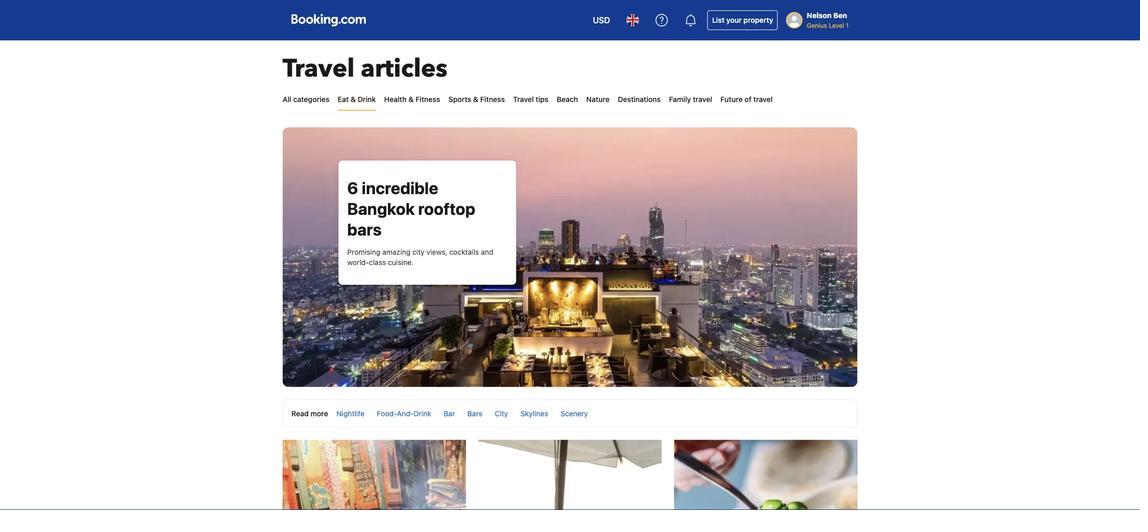 Task type: locate. For each thing, give the bounding box(es) containing it.
food-and-drink link
[[377, 409, 431, 418]]

amazing
[[382, 248, 411, 256]]

destinations
[[618, 95, 661, 104]]

0 vertical spatial travel
[[283, 52, 355, 86]]

future
[[721, 95, 743, 104]]

booking.com online hotel reservations image
[[291, 14, 366, 26]]

bars right the bar link
[[468, 409, 482, 418]]

bars up promising
[[347, 220, 382, 239]]

1 vertical spatial bars
[[468, 409, 482, 418]]

1 fitness from the left
[[416, 95, 440, 104]]

skylines
[[521, 409, 548, 418]]

0 horizontal spatial fitness
[[416, 95, 440, 104]]

& for eat
[[351, 95, 356, 104]]

bars
[[347, 220, 382, 239], [468, 409, 482, 418]]

skylines link
[[521, 409, 548, 418]]

eat
[[338, 95, 349, 104]]

travel for travel tips
[[513, 95, 534, 104]]

1 vertical spatial travel
[[513, 95, 534, 104]]

usd button
[[587, 8, 616, 33]]

your
[[727, 16, 742, 24]]

6 incredible bangkok rooftop bars
[[347, 178, 475, 239]]

food-
[[377, 409, 397, 418]]

food-and-drink
[[377, 409, 431, 418]]

0 horizontal spatial bars
[[347, 220, 382, 239]]

0 horizontal spatial travel
[[283, 52, 355, 86]]

level
[[829, 22, 844, 29]]

articles
[[361, 52, 448, 86]]

1 horizontal spatial &
[[409, 95, 414, 104]]

city left views,
[[413, 248, 425, 256]]

nightlife
[[336, 409, 365, 418]]

fitness right sports
[[480, 95, 505, 104]]

incredible
[[362, 178, 438, 198]]

drink
[[414, 409, 431, 418]]

1 horizontal spatial fitness
[[480, 95, 505, 104]]

travel for travel articles
[[283, 52, 355, 86]]

1 & from the left
[[351, 95, 356, 104]]

1
[[846, 22, 849, 29]]

0 horizontal spatial city
[[413, 248, 425, 256]]

travel
[[283, 52, 355, 86], [513, 95, 534, 104]]

0 vertical spatial bars
[[347, 220, 382, 239]]

fitness left sports
[[416, 95, 440, 104]]

travel right of
[[754, 95, 773, 104]]

travel right family on the top of page
[[693, 95, 712, 104]]

genius
[[807, 22, 827, 29]]

2 horizontal spatial &
[[473, 95, 478, 104]]

promising amazing city views, cocktails and world-class cuisine.
[[347, 248, 494, 267]]

&
[[351, 95, 356, 104], [409, 95, 414, 104], [473, 95, 478, 104]]

city right bars link
[[495, 409, 508, 418]]

2 fitness from the left
[[480, 95, 505, 104]]

& right eat
[[351, 95, 356, 104]]

2 travel from the left
[[754, 95, 773, 104]]

city
[[413, 248, 425, 256], [495, 409, 508, 418]]

promising
[[347, 248, 380, 256]]

& right health
[[409, 95, 414, 104]]

travel articles
[[283, 52, 448, 86]]

0 horizontal spatial &
[[351, 95, 356, 104]]

read
[[291, 409, 309, 418]]

1 horizontal spatial city
[[495, 409, 508, 418]]

1 travel from the left
[[693, 95, 712, 104]]

travel
[[693, 95, 712, 104], [754, 95, 773, 104]]

health & fitness link
[[384, 89, 440, 110]]

bars link
[[468, 409, 482, 418]]

0 horizontal spatial travel
[[693, 95, 712, 104]]

bar link
[[444, 409, 455, 418]]

3 & from the left
[[473, 95, 478, 104]]

nightlife link
[[336, 409, 365, 418]]

beach link
[[557, 89, 578, 110]]

travel up categories
[[283, 52, 355, 86]]

views,
[[427, 248, 447, 256]]

travel left tips
[[513, 95, 534, 104]]

fitness
[[416, 95, 440, 104], [480, 95, 505, 104]]

0 vertical spatial city
[[413, 248, 425, 256]]

& right sports
[[473, 95, 478, 104]]

1 horizontal spatial travel
[[754, 95, 773, 104]]

2 & from the left
[[409, 95, 414, 104]]

bangkok
[[347, 199, 415, 219]]

sports & fitness
[[449, 95, 505, 104]]

nelson
[[807, 11, 832, 20]]

city inside promising amazing city views, cocktails and world-class cuisine.
[[413, 248, 425, 256]]

1 horizontal spatial travel
[[513, 95, 534, 104]]



Task type: describe. For each thing, give the bounding box(es) containing it.
6 incredible bangkok rooftop bars link
[[347, 178, 475, 239]]

1 horizontal spatial bars
[[468, 409, 482, 418]]

1 vertical spatial city
[[495, 409, 508, 418]]

usd
[[593, 15, 610, 25]]

drink
[[358, 95, 376, 104]]

fitness for sports & fitness
[[480, 95, 505, 104]]

list your property
[[712, 16, 773, 24]]

destinations link
[[618, 89, 661, 110]]

rooftop
[[418, 199, 475, 219]]

family travel
[[669, 95, 712, 104]]

fitness for health & fitness
[[416, 95, 440, 104]]

& for health
[[409, 95, 414, 104]]

tips
[[536, 95, 549, 104]]

bar
[[444, 409, 455, 418]]

and
[[481, 248, 494, 256]]

world-
[[347, 258, 369, 267]]

family travel link
[[669, 89, 712, 110]]

nelson ben genius level 1
[[807, 11, 849, 29]]

cocktails
[[449, 248, 479, 256]]

bars inside "6 incredible bangkok rooftop bars"
[[347, 220, 382, 239]]

of
[[745, 95, 752, 104]]

all categories
[[283, 95, 329, 104]]

property
[[744, 16, 773, 24]]

city link
[[495, 409, 508, 418]]

family
[[669, 95, 691, 104]]

all categories link
[[283, 89, 329, 110]]

sports
[[449, 95, 471, 104]]

categories
[[293, 95, 329, 104]]

nature
[[586, 95, 610, 104]]

health
[[384, 95, 407, 104]]

read more
[[291, 409, 328, 418]]

health & fitness
[[384, 95, 440, 104]]

more
[[311, 409, 328, 418]]

scenery link
[[561, 409, 588, 418]]

future of travel link
[[721, 89, 773, 110]]

ben
[[834, 11, 847, 20]]

class
[[369, 258, 386, 267]]

eat & drink
[[338, 95, 376, 104]]

eat & drink link
[[338, 89, 376, 110]]

6
[[347, 178, 358, 198]]

list
[[712, 16, 725, 24]]

scenery
[[561, 409, 588, 418]]

and-
[[397, 409, 414, 418]]

cuisine.
[[388, 258, 414, 267]]

travel tips
[[513, 95, 549, 104]]

list your property link
[[708, 10, 778, 30]]

beach
[[557, 95, 578, 104]]

travel tips link
[[513, 89, 549, 110]]

sports & fitness link
[[449, 89, 505, 110]]

nature link
[[586, 89, 610, 110]]

all
[[283, 95, 291, 104]]

& for sports
[[473, 95, 478, 104]]

future of travel
[[721, 95, 773, 104]]



Task type: vqa. For each thing, say whether or not it's contained in the screenshot.
Genius
yes



